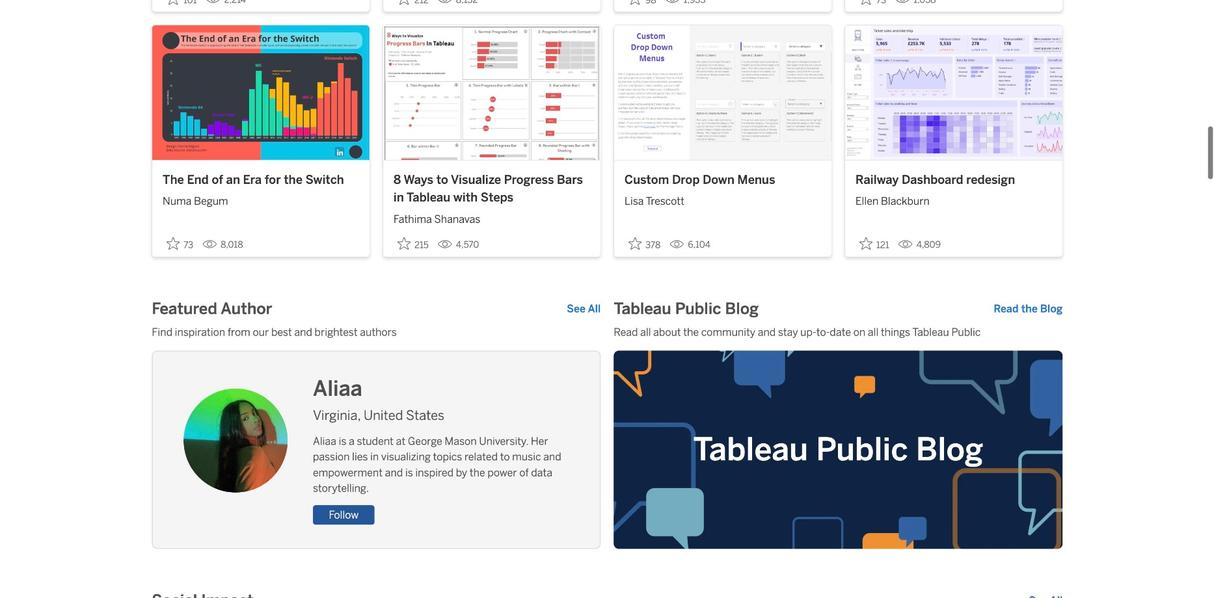 Task type: describe. For each thing, give the bounding box(es) containing it.
1 workbook thumbnail image from the left
[[152, 25, 370, 160]]

social impact heading
[[152, 591, 254, 599]]

tableau public blog heading
[[614, 299, 759, 320]]

see all featured authors element
[[567, 302, 601, 317]]

3 workbook thumbnail image from the left
[[614, 25, 832, 160]]

2 workbook thumbnail image from the left
[[383, 25, 601, 160]]

see all social impact element
[[1029, 594, 1063, 599]]

featured author heading
[[152, 299, 272, 320]]



Task type: locate. For each thing, give the bounding box(es) containing it.
read all about the community and stay up-to-date on all things tableau public element
[[614, 325, 1063, 341]]

add favorite image
[[167, 0, 180, 5], [398, 0, 411, 5], [629, 0, 642, 5], [629, 237, 642, 250]]

4 workbook thumbnail image from the left
[[845, 25, 1063, 160]]

featured author: aliaamohamed image
[[184, 389, 288, 493]]

add favorite image
[[860, 0, 873, 5], [167, 237, 180, 250], [398, 237, 411, 250], [860, 237, 873, 250]]

workbook thumbnail image
[[152, 25, 370, 160], [383, 25, 601, 160], [614, 25, 832, 160], [845, 25, 1063, 160]]

find inspiration from our best and brightest authors element
[[152, 325, 601, 341]]

Add Favorite button
[[163, 0, 201, 9], [394, 0, 433, 9], [625, 0, 660, 9], [856, 0, 890, 9], [163, 233, 197, 254], [394, 233, 433, 254], [625, 233, 665, 254], [856, 233, 893, 254]]



Task type: vqa. For each thing, say whether or not it's contained in the screenshot.
Add Favorite icon
yes



